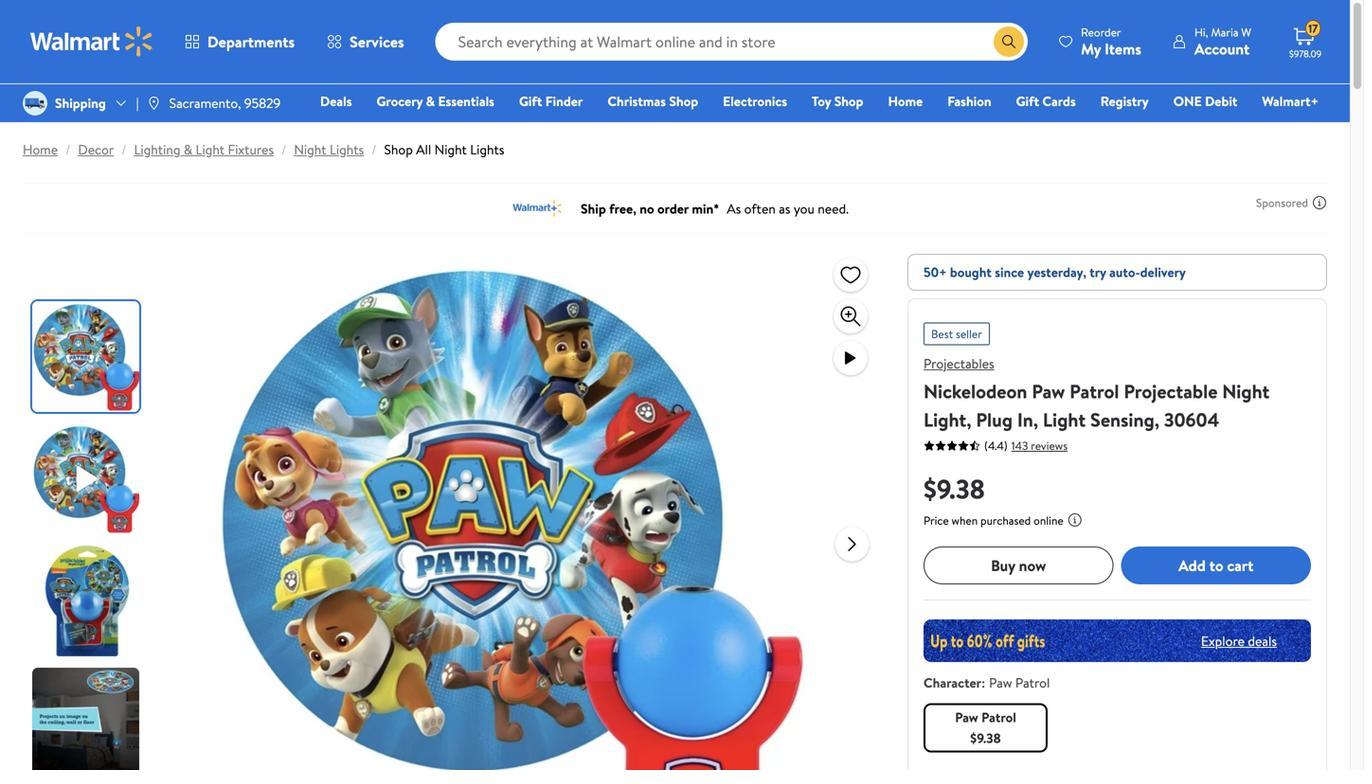 Task type: locate. For each thing, give the bounding box(es) containing it.
ad disclaimer and feedback image
[[1312, 195, 1327, 210]]

one debit link
[[1165, 91, 1246, 111]]

electronics
[[723, 92, 787, 110]]

paw up the 'in,'
[[1032, 378, 1065, 405]]

patrol inside projectables nickelodeon paw patrol projectable night light, plug in, light sensing, 30604
[[1070, 378, 1119, 405]]

2 horizontal spatial paw
[[1032, 378, 1065, 405]]

registry link
[[1092, 91, 1157, 111]]

buy now button
[[924, 547, 1114, 585]]

1 horizontal spatial shop
[[669, 92, 698, 110]]

$9.38 inside paw patrol $9.38
[[970, 729, 1001, 748]]

patrol up sensing,
[[1070, 378, 1119, 405]]

view video image
[[839, 347, 862, 369]]

reorder my items
[[1081, 24, 1142, 59]]

1 horizontal spatial home link
[[880, 91, 931, 111]]

|
[[136, 94, 139, 112]]

paw inside projectables nickelodeon paw patrol projectable night light, plug in, light sensing, 30604
[[1032, 378, 1065, 405]]

$9.38
[[924, 470, 985, 507], [970, 729, 1001, 748]]

paw right the :
[[989, 674, 1012, 692]]

1 horizontal spatial home
[[888, 92, 923, 110]]

paw
[[1032, 378, 1065, 405], [989, 674, 1012, 692], [955, 708, 978, 727]]

electronics link
[[714, 91, 796, 111]]

home
[[888, 92, 923, 110], [23, 140, 58, 159]]

/ right fixtures on the left top of page
[[281, 140, 286, 159]]

3 / from the left
[[281, 140, 286, 159]]

1 horizontal spatial lights
[[470, 140, 504, 159]]

home left decor
[[23, 140, 58, 159]]

home left fashion
[[888, 92, 923, 110]]

gift left finder
[[519, 92, 542, 110]]

price when purchased online
[[924, 513, 1064, 529]]

1 horizontal spatial paw
[[989, 674, 1012, 692]]

1 vertical spatial $9.38
[[970, 729, 1001, 748]]

$9.38 down character : paw patrol
[[970, 729, 1001, 748]]

cards
[[1043, 92, 1076, 110]]

$978.09
[[1289, 47, 1322, 60]]

& right lighting
[[184, 140, 192, 159]]

explore deals
[[1201, 632, 1277, 650]]

paw for :
[[989, 674, 1012, 692]]

light up the reviews
[[1043, 406, 1086, 433]]

christmas shop link
[[599, 91, 707, 111]]

:
[[982, 674, 985, 692]]

sacramento, 95829
[[169, 94, 281, 112]]

0 horizontal spatial lights
[[330, 140, 364, 159]]

one
[[1174, 92, 1202, 110]]

sacramento,
[[169, 94, 241, 112]]

& right grocery
[[426, 92, 435, 110]]

grocery & essentials link
[[368, 91, 503, 111]]

2 gift from the left
[[1016, 92, 1039, 110]]

night down deals
[[294, 140, 326, 159]]

 image right |
[[147, 96, 162, 111]]

nickelodeon paw patrol projectable night light, plug in, light sensing, 30604 - image 1 of 8 image
[[32, 301, 143, 412]]

1 vertical spatial home link
[[23, 140, 58, 159]]

essentials
[[438, 92, 495, 110]]

fixtures
[[228, 140, 274, 159]]

account
[[1195, 38, 1250, 59]]

fashion
[[948, 92, 992, 110]]

Walmart Site-Wide search field
[[435, 23, 1028, 61]]

home for home
[[888, 92, 923, 110]]

home / decor / lighting & light fixtures / night lights / shop all night lights
[[23, 140, 504, 159]]

/ right night lights link
[[372, 140, 377, 159]]

patrol
[[1070, 378, 1119, 405], [1016, 674, 1050, 692], [982, 708, 1016, 727]]

bought
[[950, 263, 992, 281]]

0 horizontal spatial paw
[[955, 708, 978, 727]]

price
[[924, 513, 949, 529]]

1 horizontal spatial light
[[1043, 406, 1086, 433]]

/ left decor link at the left
[[65, 140, 70, 159]]

best
[[931, 326, 953, 342]]

add
[[1179, 555, 1206, 576]]

w
[[1241, 24, 1252, 40]]

&
[[426, 92, 435, 110], [184, 140, 192, 159]]

shipping
[[55, 94, 106, 112]]

patrol down character : paw patrol
[[982, 708, 1016, 727]]

walmart image
[[30, 27, 153, 57]]

1 / from the left
[[65, 140, 70, 159]]

1 gift from the left
[[519, 92, 542, 110]]

grocery
[[377, 92, 423, 110]]

2 vertical spatial paw
[[955, 708, 978, 727]]

light inside projectables nickelodeon paw patrol projectable night light, plug in, light sensing, 30604
[[1043, 406, 1086, 433]]

0 horizontal spatial night
[[294, 140, 326, 159]]

gift cards link
[[1008, 91, 1085, 111]]

buy now
[[991, 555, 1046, 576]]

paw down "character"
[[955, 708, 978, 727]]

shop left all
[[384, 140, 413, 159]]

home link
[[880, 91, 931, 111], [23, 140, 58, 159]]

(4.4)
[[984, 438, 1008, 454]]

gift
[[519, 92, 542, 110], [1016, 92, 1039, 110]]

lighting
[[134, 140, 180, 159]]

plug
[[976, 406, 1013, 433]]

lights down essentials on the top left of the page
[[470, 140, 504, 159]]

 image
[[23, 91, 47, 116], [147, 96, 162, 111]]

50+ bought since yesterday, try auto-delivery
[[924, 263, 1186, 281]]

0 vertical spatial home link
[[880, 91, 931, 111]]

1 vertical spatial patrol
[[1016, 674, 1050, 692]]

projectables nickelodeon paw patrol projectable night light, plug in, light sensing, 30604
[[924, 354, 1270, 433]]

1 vertical spatial &
[[184, 140, 192, 159]]

home link left decor
[[23, 140, 58, 159]]

shop right toy on the top right of page
[[834, 92, 864, 110]]

home for home / decor / lighting & light fixtures / night lights / shop all night lights
[[23, 140, 58, 159]]

walmart+
[[1262, 92, 1319, 110]]

0 horizontal spatial shop
[[384, 140, 413, 159]]

debit
[[1205, 92, 1238, 110]]

gift left cards
[[1016, 92, 1039, 110]]

patrol for :
[[1016, 674, 1050, 692]]

toy shop
[[812, 92, 864, 110]]

shop
[[669, 92, 698, 110], [834, 92, 864, 110], [384, 140, 413, 159]]

0 vertical spatial patrol
[[1070, 378, 1119, 405]]

2 vertical spatial patrol
[[982, 708, 1016, 727]]

sponsored
[[1256, 195, 1308, 211]]

/
[[65, 140, 70, 159], [121, 140, 126, 159], [281, 140, 286, 159], [372, 140, 377, 159]]

zoom image modal image
[[839, 305, 862, 328]]

decor
[[78, 140, 114, 159]]

night right all
[[435, 140, 467, 159]]

1 vertical spatial light
[[1043, 406, 1086, 433]]

0 horizontal spatial home
[[23, 140, 58, 159]]

light
[[196, 140, 225, 159], [1043, 406, 1086, 433]]

nickelodeon paw patrol projectable night light, plug in, light sensing, 30604 - image 2 of 8 image
[[32, 423, 143, 534]]

$9.38 up when in the right of the page
[[924, 470, 985, 507]]

lights down deals
[[330, 140, 364, 159]]

2 lights from the left
[[470, 140, 504, 159]]

1 vertical spatial home
[[23, 140, 58, 159]]

50+
[[924, 263, 947, 281]]

0 horizontal spatial gift
[[519, 92, 542, 110]]

when
[[952, 513, 978, 529]]

0 vertical spatial paw
[[1032, 378, 1065, 405]]

christmas
[[608, 92, 666, 110]]

christmas shop
[[608, 92, 698, 110]]

2 horizontal spatial shop
[[834, 92, 864, 110]]

nickelodeon paw patrol projectable night light, plug in, light sensing, 30604 - image 3 of 8 image
[[32, 546, 143, 657]]

buy
[[991, 555, 1015, 576]]

0 horizontal spatial  image
[[23, 91, 47, 116]]

0 horizontal spatial home link
[[23, 140, 58, 159]]

0 vertical spatial home
[[888, 92, 923, 110]]

1 horizontal spatial  image
[[147, 96, 162, 111]]

0 vertical spatial &
[[426, 92, 435, 110]]

toy shop link
[[803, 91, 872, 111]]

2 horizontal spatial night
[[1222, 378, 1270, 405]]

 image left shipping
[[23, 91, 47, 116]]

light left fixtures on the left top of page
[[196, 140, 225, 159]]

walmart+ link
[[1254, 91, 1327, 111]]

character : paw patrol
[[924, 674, 1050, 692]]

sensing,
[[1090, 406, 1160, 433]]

0 horizontal spatial &
[[184, 140, 192, 159]]

1 vertical spatial paw
[[989, 674, 1012, 692]]

143 reviews link
[[1008, 438, 1068, 454]]

grocery & essentials
[[377, 92, 495, 110]]

1 horizontal spatial gift
[[1016, 92, 1039, 110]]

patrol right the :
[[1016, 674, 1050, 692]]

night right projectable
[[1222, 378, 1270, 405]]

purchased
[[981, 513, 1031, 529]]

night inside projectables nickelodeon paw patrol projectable night light, plug in, light sensing, 30604
[[1222, 378, 1270, 405]]

home link left fashion
[[880, 91, 931, 111]]

2 / from the left
[[121, 140, 126, 159]]

shop right christmas
[[669, 92, 698, 110]]

0 vertical spatial light
[[196, 140, 225, 159]]

/ right decor link at the left
[[121, 140, 126, 159]]



Task type: vqa. For each thing, say whether or not it's contained in the screenshot.
In within alert
no



Task type: describe. For each thing, give the bounding box(es) containing it.
gift finder link
[[511, 91, 592, 111]]

toy
[[812, 92, 831, 110]]

items
[[1105, 38, 1142, 59]]

nickelodeon paw patrol projectable night light, plug in, light sensing, 30604 - image 4 of 8 image
[[32, 668, 143, 770]]

explore deals link
[[1194, 624, 1285, 658]]

hi,
[[1195, 24, 1208, 40]]

lighting & light fixtures link
[[134, 140, 274, 159]]

deals
[[1248, 632, 1277, 650]]

143
[[1012, 438, 1028, 454]]

seller
[[956, 326, 982, 342]]

services button
[[311, 19, 420, 64]]

deals
[[320, 92, 352, 110]]

4 / from the left
[[372, 140, 377, 159]]

now
[[1019, 555, 1046, 576]]

try
[[1090, 263, 1106, 281]]

departments
[[207, 31, 295, 52]]

17
[[1308, 21, 1318, 37]]

 image for sacramento, 95829
[[147, 96, 162, 111]]

auto-
[[1110, 263, 1140, 281]]

projectables
[[924, 354, 995, 373]]

add to cart
[[1179, 555, 1254, 576]]

1 horizontal spatial night
[[435, 140, 467, 159]]

search icon image
[[1001, 34, 1017, 49]]

all
[[416, 140, 431, 159]]

shop all night lights link
[[384, 140, 504, 159]]

character
[[924, 674, 982, 692]]

projectable
[[1124, 378, 1218, 405]]

hi, maria w account
[[1195, 24, 1252, 59]]

in,
[[1017, 406, 1038, 433]]

services
[[350, 31, 404, 52]]

character list
[[920, 700, 1315, 757]]

30604
[[1164, 406, 1220, 433]]

0 vertical spatial $9.38
[[924, 470, 985, 507]]

legal information image
[[1067, 513, 1083, 528]]

add to cart button
[[1121, 547, 1311, 585]]

next media item image
[[841, 533, 864, 556]]

add to favorites list, nickelodeon paw patrol projectable night light, plug in, light sensing, 30604 image
[[839, 263, 862, 287]]

paw for nickelodeon
[[1032, 378, 1065, 405]]

cart
[[1227, 555, 1254, 576]]

patrol inside paw patrol $9.38
[[982, 708, 1016, 727]]

1 lights from the left
[[330, 140, 364, 159]]

paw inside paw patrol $9.38
[[955, 708, 978, 727]]

best seller
[[931, 326, 982, 342]]

explore
[[1201, 632, 1245, 650]]

nickelodeon paw patrol projectable night light, plug in, light sensing, 30604 image
[[214, 254, 820, 770]]

gift cards
[[1016, 92, 1076, 110]]

maria
[[1211, 24, 1239, 40]]

up to sixty percent off deals. shop now. image
[[924, 620, 1311, 662]]

decor link
[[78, 140, 114, 159]]

95829
[[244, 94, 281, 112]]

yesterday,
[[1028, 263, 1087, 281]]

to
[[1209, 555, 1224, 576]]

finder
[[545, 92, 583, 110]]

one debit
[[1174, 92, 1238, 110]]

 image for shipping
[[23, 91, 47, 116]]

0 horizontal spatial light
[[196, 140, 225, 159]]

paw patrol $9.38
[[955, 708, 1016, 748]]

gift finder
[[519, 92, 583, 110]]

delivery
[[1140, 263, 1186, 281]]

registry
[[1101, 92, 1149, 110]]

reviews
[[1031, 438, 1068, 454]]

fashion link
[[939, 91, 1000, 111]]

light,
[[924, 406, 972, 433]]

my
[[1081, 38, 1101, 59]]

(4.4) 143 reviews
[[984, 438, 1068, 454]]

reorder
[[1081, 24, 1121, 40]]

since
[[995, 263, 1024, 281]]

deals link
[[312, 91, 360, 111]]

Search search field
[[435, 23, 1028, 61]]

night lights link
[[294, 140, 364, 159]]

gift for gift cards
[[1016, 92, 1039, 110]]

1 horizontal spatial &
[[426, 92, 435, 110]]

shop for toy shop
[[834, 92, 864, 110]]

departments button
[[169, 19, 311, 64]]

projectables link
[[924, 354, 995, 373]]

online
[[1034, 513, 1064, 529]]

shop for christmas shop
[[669, 92, 698, 110]]

gift for gift finder
[[519, 92, 542, 110]]

nickelodeon
[[924, 378, 1027, 405]]

patrol for nickelodeon
[[1070, 378, 1119, 405]]



